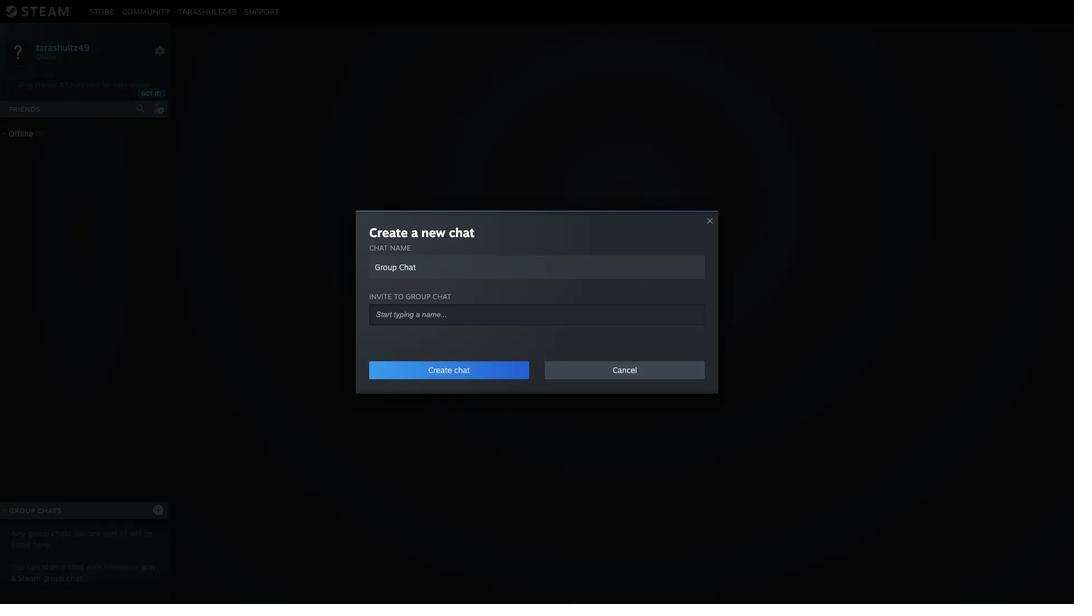Task type: vqa. For each thing, say whether or not it's contained in the screenshot.
TO
yes



Task type: describe. For each thing, give the bounding box(es) containing it.
drag friends & chats here for easy access
[[18, 81, 150, 89]]

&
[[59, 81, 64, 89]]

start!
[[677, 320, 699, 331]]

click a friend or group chat to start!
[[546, 320, 699, 331]]

a for new
[[411, 225, 418, 240]]

1 vertical spatial friends
[[9, 105, 40, 114]]

friends
[[104, 562, 129, 572]]

0 vertical spatial group
[[406, 292, 431, 301]]

1 vertical spatial chats
[[37, 507, 62, 515]]

invite
[[369, 292, 392, 301]]

create for create a new chat
[[369, 225, 408, 240]]

1 horizontal spatial to
[[666, 320, 675, 331]]

0 vertical spatial friends
[[35, 81, 58, 89]]

cancel
[[613, 365, 637, 375]]

here.
[[33, 540, 51, 550]]

any
[[11, 529, 25, 538]]

collapse chats list image
[[0, 509, 13, 513]]

steam
[[18, 574, 41, 583]]

of
[[120, 529, 127, 538]]

create a group chat image
[[153, 505, 164, 516]]

Start typing a name... text field
[[375, 310, 691, 319]]

chats
[[51, 529, 71, 538]]

with
[[86, 562, 102, 572]]

create a new chat
[[369, 225, 475, 240]]

group inside any group chats you are part of will be listed here.
[[28, 529, 49, 538]]

easy
[[113, 81, 127, 89]]

chat.
[[67, 574, 85, 583]]

for
[[102, 81, 111, 89]]

drag
[[18, 81, 33, 89]]

1 horizontal spatial group
[[616, 320, 642, 331]]

new
[[422, 225, 446, 240]]

0 vertical spatial tarashultz49
[[178, 6, 237, 16]]

join
[[141, 562, 155, 572]]

add a friend image
[[152, 102, 165, 115]]



Task type: locate. For each thing, give the bounding box(es) containing it.
create chat
[[429, 365, 470, 375]]

you can start a chat with friends or
[[11, 562, 141, 572]]

chat
[[449, 225, 475, 240], [433, 292, 451, 301], [454, 365, 470, 375], [68, 562, 84, 572]]

offline
[[8, 129, 33, 138]]

or right friend
[[605, 320, 614, 331]]

1 horizontal spatial or
[[605, 320, 614, 331]]

friends
[[35, 81, 58, 89], [9, 105, 40, 114]]

tarashultz49 link
[[174, 6, 241, 16]]

a for steam
[[11, 574, 16, 583]]

chat
[[369, 243, 388, 252], [644, 320, 664, 331]]

group
[[406, 292, 431, 301], [28, 529, 49, 538], [43, 574, 64, 583]]

group inside join a steam group chat.
[[43, 574, 64, 583]]

or
[[605, 320, 614, 331], [132, 562, 139, 572]]

create
[[369, 225, 408, 240], [429, 365, 452, 375]]

to left 'start!'
[[666, 320, 675, 331]]

1 vertical spatial create
[[429, 365, 452, 375]]

chats up chats
[[37, 507, 62, 515]]

here
[[86, 81, 100, 89]]

1 vertical spatial tarashultz49
[[36, 42, 90, 53]]

create inside 'create chat' button
[[429, 365, 452, 375]]

start
[[42, 562, 59, 572]]

1 horizontal spatial chats
[[66, 81, 84, 89]]

friends left &
[[35, 81, 58, 89]]

None text field
[[369, 255, 705, 279]]

group
[[616, 320, 642, 331], [9, 507, 35, 515]]

any group chats you are part of will be listed here.
[[11, 529, 153, 550]]

0 horizontal spatial or
[[132, 562, 139, 572]]

tarashultz49
[[178, 6, 237, 16], [36, 42, 90, 53]]

click
[[546, 320, 566, 331]]

chat name
[[369, 243, 411, 252]]

0 horizontal spatial to
[[394, 292, 404, 301]]

0 horizontal spatial group
[[9, 507, 35, 515]]

community
[[122, 6, 170, 16]]

group right invite
[[406, 292, 431, 301]]

name
[[390, 243, 411, 252]]

group down "start"
[[43, 574, 64, 583]]

cancel button
[[545, 361, 705, 379]]

0 vertical spatial chat
[[369, 243, 388, 252]]

a inside join a steam group chat.
[[11, 574, 16, 583]]

will
[[129, 529, 142, 538]]

or left join
[[132, 562, 139, 572]]

a right "start"
[[61, 562, 66, 572]]

1 horizontal spatial chat
[[644, 320, 664, 331]]

you
[[11, 562, 25, 572]]

1 vertical spatial or
[[132, 562, 139, 572]]

you
[[73, 529, 87, 538]]

0 vertical spatial group
[[616, 320, 642, 331]]

invite to group chat
[[369, 292, 451, 301]]

group chats
[[9, 507, 62, 515]]

0 vertical spatial chats
[[66, 81, 84, 89]]

a
[[411, 225, 418, 240], [569, 320, 574, 331], [61, 562, 66, 572], [11, 574, 16, 583]]

be
[[144, 529, 153, 538]]

friends down the drag
[[9, 105, 40, 114]]

join a steam group chat.
[[11, 562, 155, 583]]

community link
[[118, 6, 174, 16]]

group up here. on the left bottom of the page
[[28, 529, 49, 538]]

store
[[90, 6, 114, 16]]

group right friend
[[616, 320, 642, 331]]

access
[[129, 81, 150, 89]]

to right invite
[[394, 292, 404, 301]]

chat left 'start!'
[[644, 320, 664, 331]]

0 horizontal spatial tarashultz49
[[36, 42, 90, 53]]

1 vertical spatial to
[[666, 320, 675, 331]]

a for friend
[[569, 320, 574, 331]]

tarashultz49 left support link
[[178, 6, 237, 16]]

group up any
[[9, 507, 35, 515]]

create chat button
[[369, 361, 529, 379]]

a left new
[[411, 225, 418, 240]]

support
[[244, 6, 279, 16]]

search my friends list image
[[135, 104, 146, 114]]

2 vertical spatial group
[[43, 574, 64, 583]]

listed
[[11, 540, 31, 550]]

support link
[[241, 6, 283, 16]]

tarashultz49 up &
[[36, 42, 90, 53]]

chats
[[66, 81, 84, 89], [37, 507, 62, 515]]

0 vertical spatial create
[[369, 225, 408, 240]]

0 vertical spatial to
[[394, 292, 404, 301]]

friend
[[576, 320, 602, 331]]

join a steam group chat. link
[[11, 562, 155, 583]]

chat inside 'create chat' button
[[454, 365, 470, 375]]

part
[[103, 529, 118, 538]]

0 vertical spatial or
[[605, 320, 614, 331]]

store link
[[86, 6, 118, 16]]

a down you
[[11, 574, 16, 583]]

0 horizontal spatial create
[[369, 225, 408, 240]]

0 horizontal spatial chat
[[369, 243, 388, 252]]

1 vertical spatial chat
[[644, 320, 664, 331]]

create for create chat
[[429, 365, 452, 375]]

manage friends list settings image
[[154, 45, 166, 57]]

0 horizontal spatial chats
[[37, 507, 62, 515]]

chats right &
[[66, 81, 84, 89]]

1 horizontal spatial create
[[429, 365, 452, 375]]

1 vertical spatial group
[[28, 529, 49, 538]]

1 horizontal spatial tarashultz49
[[178, 6, 237, 16]]

can
[[27, 562, 40, 572]]

1 vertical spatial group
[[9, 507, 35, 515]]

to
[[394, 292, 404, 301], [666, 320, 675, 331]]

a right click
[[569, 320, 574, 331]]

are
[[89, 529, 101, 538]]

chat left name
[[369, 243, 388, 252]]



